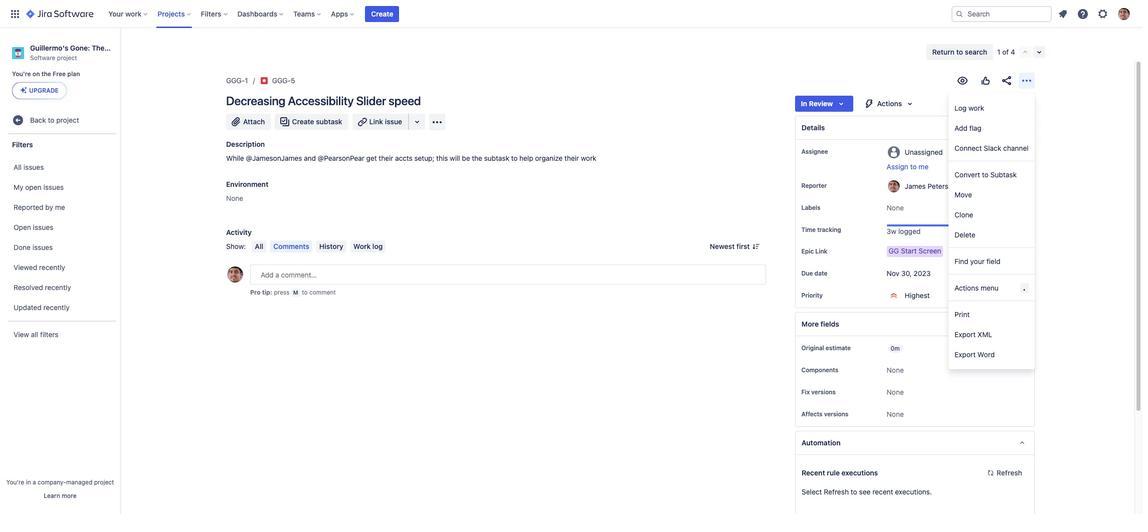 Task type: locate. For each thing, give the bounding box(es) containing it.
appswitcher icon image
[[9, 8, 21, 20]]

2 vertical spatial project
[[94, 479, 114, 486]]

james
[[905, 182, 926, 190]]

estimate
[[826, 345, 851, 352]]

link issue
[[369, 117, 402, 126]]

return to search button
[[926, 44, 993, 60]]

your profile and settings image
[[1118, 8, 1130, 20]]

1 vertical spatial actions
[[955, 284, 979, 292]]

apps button
[[328, 6, 358, 22]]

to right return
[[956, 48, 963, 56]]

due date
[[802, 270, 828, 277]]

subtask down decreasing accessibility slider speed
[[316, 117, 342, 126]]

0 horizontal spatial all
[[14, 163, 22, 171]]

gg
[[889, 247, 899, 255]]

0 vertical spatial all
[[14, 163, 22, 171]]

you're on the free plan
[[12, 70, 80, 78]]

0 vertical spatial export
[[955, 330, 976, 339]]

project right the back
[[56, 116, 79, 124]]

0 horizontal spatial create
[[292, 117, 314, 126]]

0 vertical spatial work
[[125, 9, 142, 18]]

banner
[[0, 0, 1142, 28]]

1
[[997, 48, 1001, 56], [245, 76, 248, 85]]

1 horizontal spatial the
[[472, 154, 482, 162]]

open issues link
[[5, 218, 117, 238]]

to right assign
[[910, 162, 917, 171]]

fix
[[802, 389, 810, 396]]

issues inside my open issues link
[[43, 183, 64, 191]]

on
[[33, 70, 40, 78]]

actions for actions
[[877, 99, 902, 108]]

0 horizontal spatial their
[[379, 154, 393, 162]]

ggg- left copy link to issue icon
[[272, 76, 291, 85]]

viewed
[[14, 263, 37, 272]]

comments
[[273, 242, 309, 251]]

0 vertical spatial create
[[371, 9, 393, 18]]

epic link
[[802, 248, 828, 255]]

convert to subtask button
[[949, 164, 1035, 185]]

recently down resolved recently link
[[43, 303, 70, 312]]

versions right fix
[[811, 389, 836, 396]]

all button
[[252, 241, 266, 253]]

1 vertical spatial work
[[969, 104, 984, 112]]

project inside guillermo's gone: the game software project
[[57, 54, 77, 62]]

1 horizontal spatial filters
[[201, 9, 221, 18]]

filters up all issues
[[12, 140, 33, 149]]

issues inside open issues link
[[33, 223, 53, 232]]

4
[[1011, 48, 1015, 56]]

1 left bug image
[[245, 76, 248, 85]]

filters
[[201, 9, 221, 18], [12, 140, 33, 149]]

delete button
[[949, 225, 1035, 245]]

me inside assign to me button
[[919, 162, 929, 171]]

1 vertical spatial recently
[[45, 283, 71, 292]]

to for assign
[[910, 162, 917, 171]]

1 their from the left
[[379, 154, 393, 162]]

export left word
[[955, 350, 976, 359]]

subtask left help at the top left of the page
[[484, 154, 509, 162]]

project right managed
[[94, 479, 114, 486]]

search image
[[956, 10, 964, 18]]

all right "show:" at the top of the page
[[255, 242, 263, 251]]

2 their from the left
[[564, 154, 579, 162]]

me down unassigned
[[919, 162, 929, 171]]

Add a comment… field
[[250, 265, 766, 285]]

none for affects versions
[[887, 410, 904, 419]]

menu bar containing all
[[250, 241, 388, 253]]

0 horizontal spatial link
[[369, 117, 383, 126]]

issues up viewed recently at the left of page
[[32, 243, 53, 252]]

2 vertical spatial recently
[[43, 303, 70, 312]]

create right apps 'popup button'
[[371, 9, 393, 18]]

work right organize
[[581, 154, 596, 162]]

tip:
[[262, 289, 272, 296]]

automation element
[[795, 431, 1035, 455]]

to right the back
[[48, 116, 54, 124]]

group containing all issues
[[5, 155, 117, 321]]

work for log work
[[969, 104, 984, 112]]

1 vertical spatial versions
[[824, 411, 849, 418]]

notifications image
[[1057, 8, 1069, 20]]

project
[[57, 54, 77, 62], [56, 116, 79, 124], [94, 479, 114, 486]]

issues up the open
[[23, 163, 44, 171]]

1 vertical spatial me
[[55, 203, 65, 212]]

5
[[291, 76, 295, 85]]

assignee
[[802, 148, 828, 155]]

you're left in
[[6, 479, 24, 486]]

add app image
[[431, 116, 443, 128]]

project for gone:
[[57, 54, 77, 62]]

actions
[[877, 99, 902, 108], [955, 284, 979, 292]]

clone button
[[949, 205, 1035, 225]]

date
[[815, 270, 828, 277]]

export left the xml
[[955, 330, 976, 339]]

project inside back to project link
[[56, 116, 79, 124]]

1 left of
[[997, 48, 1001, 56]]

recently down the done issues link
[[39, 263, 65, 272]]

updated
[[14, 303, 41, 312]]

export word
[[955, 350, 995, 359]]

return to search
[[932, 48, 987, 56]]

find your field button
[[949, 251, 1035, 271]]

1 vertical spatial project
[[56, 116, 79, 124]]

reported by me
[[14, 203, 65, 212]]

2 horizontal spatial work
[[969, 104, 984, 112]]

back to project link
[[8, 110, 116, 131]]

primary element
[[6, 0, 952, 28]]

filters inside popup button
[[201, 9, 221, 18]]

1 horizontal spatial all
[[255, 242, 263, 251]]

create for create
[[371, 9, 393, 18]]

work right the log
[[969, 104, 984, 112]]

0 horizontal spatial 1
[[245, 76, 248, 85]]

recently for updated recently
[[43, 303, 70, 312]]

link right epic
[[815, 248, 828, 255]]

teams button
[[290, 6, 325, 22]]

the right on
[[41, 70, 51, 78]]

1 vertical spatial subtask
[[484, 154, 509, 162]]

their right "get"
[[379, 154, 393, 162]]

issues right the open
[[43, 183, 64, 191]]

return
[[932, 48, 955, 56]]

all inside all button
[[255, 242, 263, 251]]

0 vertical spatial link
[[369, 117, 383, 126]]

get
[[366, 154, 377, 162]]

of
[[1002, 48, 1009, 56]]

0 vertical spatial 1
[[997, 48, 1001, 56]]

to
[[956, 48, 963, 56], [48, 116, 54, 124], [511, 154, 518, 162], [910, 162, 917, 171], [982, 170, 989, 179], [302, 289, 308, 296]]

issues for open issues
[[33, 223, 53, 232]]

me inside reported by me link
[[55, 203, 65, 212]]

issues inside all issues link
[[23, 163, 44, 171]]

1 vertical spatial create
[[292, 117, 314, 126]]

0 vertical spatial me
[[919, 162, 929, 171]]

in
[[801, 99, 807, 108]]

1 vertical spatial link
[[815, 248, 828, 255]]

create button
[[365, 6, 399, 22]]

1 horizontal spatial ggg-
[[272, 76, 291, 85]]

export for export xml
[[955, 330, 976, 339]]

0 vertical spatial versions
[[811, 389, 836, 396]]

reporter pin to top. only you can see pinned fields. image
[[829, 182, 837, 190]]

recently down viewed recently link
[[45, 283, 71, 292]]

menu bar
[[250, 241, 388, 253]]

learn
[[44, 492, 60, 500]]

1 export from the top
[[955, 330, 976, 339]]

0 vertical spatial actions
[[877, 99, 902, 108]]

settings image
[[1097, 8, 1109, 20]]

all inside all issues link
[[14, 163, 22, 171]]

you're left on
[[12, 70, 31, 78]]

3w logged
[[887, 227, 921, 236]]

1 vertical spatial you're
[[6, 479, 24, 486]]

0 horizontal spatial filters
[[12, 140, 33, 149]]

1 horizontal spatial create
[[371, 9, 393, 18]]

@jamesonjames
[[246, 154, 302, 162]]

actions for actions menu
[[955, 284, 979, 292]]

link left issue in the left top of the page
[[369, 117, 383, 126]]

1 horizontal spatial 1
[[997, 48, 1001, 56]]

create inside create subtask button
[[292, 117, 314, 126]]

all up the my
[[14, 163, 22, 171]]

none for labels
[[887, 204, 904, 212]]

1 horizontal spatial their
[[564, 154, 579, 162]]

group containing log work
[[949, 95, 1035, 161]]

versions down the fix versions pin to top. only you can see pinned fields. image
[[824, 411, 849, 418]]

group containing print
[[949, 301, 1035, 368]]

newest
[[710, 242, 735, 251]]

work right your
[[125, 9, 142, 18]]

0 vertical spatial you're
[[12, 70, 31, 78]]

work inside button
[[969, 104, 984, 112]]

banner containing your work
[[0, 0, 1142, 28]]

1 vertical spatial export
[[955, 350, 976, 359]]

0 horizontal spatial ggg-
[[226, 76, 245, 85]]

me
[[919, 162, 929, 171], [55, 203, 65, 212]]

ggg-
[[226, 76, 245, 85], [272, 76, 291, 85]]

recently
[[39, 263, 65, 272], [45, 283, 71, 292], [43, 303, 70, 312]]

done issues
[[14, 243, 53, 252]]

0 vertical spatial filters
[[201, 9, 221, 18]]

press
[[274, 289, 290, 296]]

to right convert
[[982, 170, 989, 179]]

the
[[92, 44, 105, 52]]

show:
[[226, 242, 246, 251]]

filters right projects popup button
[[201, 9, 221, 18]]

issues for done issues
[[32, 243, 53, 252]]

connect
[[955, 144, 982, 152]]

link inside button
[[369, 117, 383, 126]]

to for return
[[956, 48, 963, 56]]

all for all
[[255, 242, 263, 251]]

to right m
[[302, 289, 308, 296]]

connect slack channel
[[955, 144, 1029, 152]]

copy link to issue image
[[293, 76, 301, 84]]

to inside button
[[956, 48, 963, 56]]

ggg-1
[[226, 76, 248, 85]]

environment
[[226, 180, 268, 189]]

due
[[802, 270, 813, 277]]

your work button
[[105, 6, 152, 22]]

you're for you're on the free plan
[[12, 70, 31, 78]]

all for all issues
[[14, 163, 22, 171]]

0 vertical spatial subtask
[[316, 117, 342, 126]]

create subtask
[[292, 117, 342, 126]]

actions inside 'popup button'
[[877, 99, 902, 108]]

link issue button
[[352, 114, 409, 130]]

export for export word
[[955, 350, 976, 359]]

1 horizontal spatial me
[[919, 162, 929, 171]]

2 ggg- from the left
[[272, 76, 291, 85]]

ggg- left bug image
[[226, 76, 245, 85]]

group
[[949, 95, 1035, 161], [5, 155, 117, 321], [949, 161, 1035, 248], [949, 301, 1035, 368]]

1 vertical spatial all
[[255, 242, 263, 251]]

1 horizontal spatial subtask
[[484, 154, 509, 162]]

work inside 'popup button'
[[125, 9, 142, 18]]

0 horizontal spatial work
[[125, 9, 142, 18]]

dashboards
[[237, 9, 277, 18]]

issues inside the done issues link
[[32, 243, 53, 252]]

create down accessibility
[[292, 117, 314, 126]]

gg start screen
[[889, 247, 941, 255]]

1 horizontal spatial actions
[[955, 284, 979, 292]]

their right organize
[[564, 154, 579, 162]]

me right by
[[55, 203, 65, 212]]

link
[[369, 117, 383, 126], [815, 248, 828, 255]]

due date pin to top. only you can see pinned fields. image
[[830, 270, 838, 278]]

screen
[[919, 247, 941, 255]]

setup;
[[414, 154, 434, 162]]

0 horizontal spatial subtask
[[316, 117, 342, 126]]

0 vertical spatial project
[[57, 54, 77, 62]]

in
[[26, 479, 31, 486]]

0 horizontal spatial the
[[41, 70, 51, 78]]

1 horizontal spatial link
[[815, 248, 828, 255]]

work log
[[353, 242, 383, 251]]

attach
[[243, 117, 265, 126]]

0 horizontal spatial me
[[55, 203, 65, 212]]

actions button
[[857, 96, 922, 112]]

sidebar navigation image
[[109, 40, 131, 60]]

newest first image
[[752, 243, 760, 251]]

jira software image
[[26, 8, 93, 20], [26, 8, 93, 20]]

the right be
[[472, 154, 482, 162]]

0 vertical spatial recently
[[39, 263, 65, 272]]

gg start screen link
[[887, 246, 943, 257]]

1 horizontal spatial work
[[581, 154, 596, 162]]

Search field
[[952, 6, 1052, 22]]

recently for resolved recently
[[45, 283, 71, 292]]

0 horizontal spatial actions
[[877, 99, 902, 108]]

decreasing
[[226, 94, 285, 108]]

2 export from the top
[[955, 350, 976, 359]]

all
[[31, 330, 38, 339]]

1 ggg- from the left
[[226, 76, 245, 85]]

project down gone:
[[57, 54, 77, 62]]

ggg- for 5
[[272, 76, 291, 85]]

create inside create button
[[371, 9, 393, 18]]

work
[[353, 242, 371, 251]]

view
[[14, 330, 29, 339]]

export xml link
[[949, 324, 1035, 344]]

issues down reported by me
[[33, 223, 53, 232]]



Task type: describe. For each thing, give the bounding box(es) containing it.
my open issues link
[[5, 178, 117, 198]]

filters button
[[198, 6, 231, 22]]

plan
[[67, 70, 80, 78]]

convert
[[955, 170, 980, 179]]

share image
[[1001, 75, 1013, 87]]

2d
[[981, 227, 990, 236]]

will
[[450, 154, 460, 162]]

me for assign to me
[[919, 162, 929, 171]]

apps
[[331, 9, 348, 18]]

connect slack channel button
[[949, 138, 1035, 158]]

field
[[987, 257, 1001, 265]]

work for your work
[[125, 9, 142, 18]]

view all filters link
[[5, 325, 117, 345]]

more
[[802, 320, 819, 329]]

xml
[[978, 330, 992, 339]]

recently for viewed recently
[[39, 263, 65, 272]]

1 vertical spatial filters
[[12, 140, 33, 149]]

add flag button
[[949, 118, 1035, 138]]

pro tip: press m to comment
[[250, 289, 336, 296]]

export word link
[[949, 344, 1035, 365]]

subtask
[[991, 170, 1017, 179]]

upgrade
[[29, 87, 59, 94]]

original
[[802, 345, 824, 352]]

details
[[802, 123, 825, 132]]

software
[[30, 54, 55, 62]]

to for back
[[48, 116, 54, 124]]

updated recently
[[14, 303, 70, 312]]

2 vertical spatial work
[[581, 154, 596, 162]]

decreasing accessibility slider speed
[[226, 94, 421, 108]]

peterson
[[928, 182, 957, 190]]

fix versions pin to top. only you can see pinned fields. image
[[838, 389, 846, 397]]

add flag
[[955, 124, 982, 132]]

open issues
[[14, 223, 53, 232]]

attach button
[[226, 114, 271, 130]]

updated recently link
[[5, 298, 117, 318]]

ggg- for 1
[[226, 76, 245, 85]]

project for in
[[94, 479, 114, 486]]

filters
[[40, 330, 58, 339]]

time
[[802, 226, 816, 234]]

while
[[226, 154, 244, 162]]

viewed recently
[[14, 263, 65, 272]]

1 vertical spatial the
[[472, 154, 482, 162]]

priority pin to top. only you can see pinned fields. image
[[825, 292, 833, 300]]

move button
[[949, 185, 1035, 205]]

to left help at the top left of the page
[[511, 154, 518, 162]]

log work button
[[949, 98, 1035, 118]]

subtask inside button
[[316, 117, 342, 126]]

actions image
[[1021, 75, 1033, 87]]

my open issues
[[14, 183, 64, 191]]

issues for all issues
[[23, 163, 44, 171]]

ggg-5 link
[[272, 75, 295, 87]]

1 of 4
[[997, 48, 1015, 56]]

assign
[[887, 162, 908, 171]]

done issues link
[[5, 238, 117, 258]]

me for reported by me
[[55, 203, 65, 212]]

tracking
[[817, 226, 841, 234]]

viewed recently link
[[5, 258, 117, 278]]

gone:
[[70, 44, 90, 52]]

my
[[14, 183, 23, 191]]

assignee pin to top. only you can see pinned fields. image
[[830, 148, 838, 156]]

while @jamesonjames and @pearsonpear get their accts setup; this will be the subtask to help organize their work
[[226, 154, 596, 162]]

slider
[[356, 94, 386, 108]]

projects button
[[155, 6, 195, 22]]

resolved recently
[[14, 283, 71, 292]]

1 vertical spatial 1
[[245, 76, 248, 85]]

guillermo's gone: the game software project
[[30, 44, 126, 62]]

game
[[106, 44, 126, 52]]

vote options: no one has voted for this issue yet. image
[[980, 75, 992, 87]]

to for convert
[[982, 170, 989, 179]]

logged
[[898, 227, 921, 236]]

help image
[[1077, 8, 1089, 20]]

move
[[955, 190, 972, 199]]

none for components
[[887, 366, 904, 375]]

comment
[[309, 289, 336, 296]]

watch options: you are not watching this issue, 0 people watching image
[[957, 75, 969, 87]]

link web pages and more image
[[411, 116, 423, 128]]

newest first
[[710, 242, 750, 251]]

versions for fix versions
[[811, 389, 836, 396]]

1w
[[971, 227, 979, 236]]

create for create subtask
[[292, 117, 314, 126]]

slack
[[984, 144, 1001, 152]]

dashboards button
[[234, 6, 287, 22]]

nov 30, 2023
[[887, 269, 931, 278]]

bug image
[[260, 77, 268, 85]]

profile image of james peterson image
[[227, 267, 243, 283]]

highest
[[905, 291, 930, 300]]

all issues link
[[5, 158, 117, 178]]

work log button
[[350, 241, 386, 253]]

print
[[955, 310, 970, 319]]

assign to me button
[[887, 162, 1024, 172]]

resolved
[[14, 283, 43, 292]]

review
[[809, 99, 833, 108]]

you're in a company-managed project
[[6, 479, 114, 486]]

accessibility
[[288, 94, 354, 108]]

menu
[[981, 284, 999, 292]]

pro
[[250, 289, 261, 296]]

ggg-5
[[272, 76, 295, 85]]

versions for affects versions
[[824, 411, 849, 418]]

fix versions
[[802, 389, 836, 396]]

time tracking pin to top. only you can see pinned fields. image
[[843, 226, 851, 234]]

issue
[[385, 117, 402, 126]]

you're for you're in a company-managed project
[[6, 479, 24, 486]]

group containing convert to subtask
[[949, 161, 1035, 248]]

start
[[901, 247, 917, 255]]

newest first button
[[704, 241, 766, 253]]

more fields
[[802, 320, 839, 329]]

free
[[53, 70, 66, 78]]

in review
[[801, 99, 833, 108]]

projects
[[158, 9, 185, 18]]

open
[[25, 183, 41, 191]]

more
[[62, 492, 77, 500]]

fields
[[821, 320, 839, 329]]

a
[[33, 479, 36, 486]]

company-
[[38, 479, 66, 486]]

affects versions
[[802, 411, 849, 418]]

guillermo's
[[30, 44, 68, 52]]

0 vertical spatial the
[[41, 70, 51, 78]]



Task type: vqa. For each thing, say whether or not it's contained in the screenshot.
'resolved'
yes



